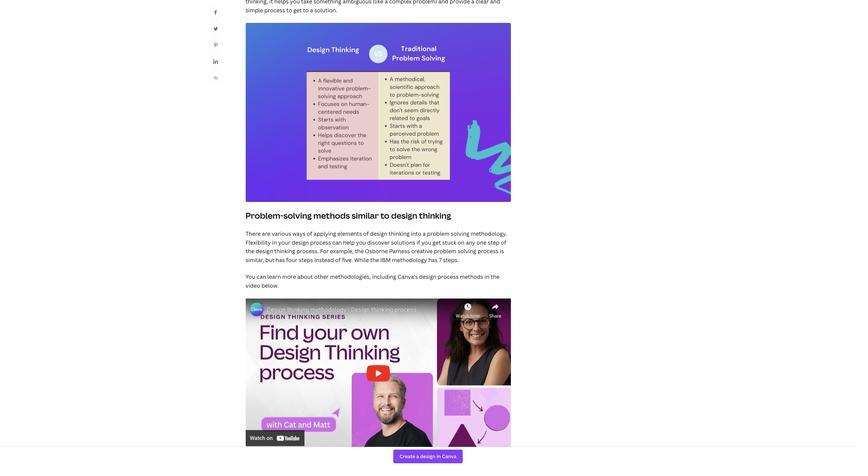 Task type: locate. For each thing, give the bounding box(es) containing it.
there
[[246, 230, 261, 238]]

video
[[246, 282, 260, 290]]

solutions
[[391, 239, 415, 246]]

1 horizontal spatial methods
[[460, 273, 483, 281]]

elements
[[338, 230, 362, 238]]

of up is
[[501, 239, 507, 246]]

found
[[347, 465, 363, 466]]

an down africa,
[[378, 465, 385, 466]]

0 horizontal spatial you
[[356, 239, 366, 246]]

0 vertical spatial solving
[[284, 210, 312, 221]]

into
[[411, 230, 421, 238]]

has right but
[[276, 256, 285, 264]]

one
[[477, 239, 487, 246]]

2 vertical spatial thinking
[[274, 248, 295, 255]]

1 horizontal spatial a
[[479, 465, 482, 466]]

2 vertical spatial problem
[[256, 465, 278, 466]]

process down applying
[[310, 239, 331, 246]]

you right if
[[422, 239, 431, 246]]

1 horizontal spatial can
[[332, 239, 342, 246]]

after
[[458, 456, 471, 464], [364, 465, 377, 466]]

in inside there are various ways of applying elements of design thinking into a problem solving methodology. flexibility in your design process can help you discover solutions if you get stuck on any one step of the design thinking process. for example, the osborne parness creative problem solving process is similar, but has four steps instead of five. while the ibm methodology has 7 steps.
[[272, 239, 277, 246]]

a inside there are various ways of applying elements of design thinking into a problem solving methodology. flexibility in your design process can help you discover solutions if you get stuck on any one step of the design thinking process. for example, the osborne parness creative problem solving process is similar, but has four steps instead of five. while the ibm methodology has 7 steps.
[[423, 230, 426, 238]]

can inside there are various ways of applying elements of design thinking into a problem solving methodology. flexibility in your design process can help you discover solutions if you get stuck on any one step of the design thinking process. for example, the osborne parness creative problem solving process is similar, but has four steps instead of five. while the ibm methodology has 7 steps.
[[332, 239, 342, 246]]

process.
[[297, 248, 319, 255]]

0 vertical spatial thinking
[[419, 210, 451, 221]]

0 horizontal spatial methods
[[314, 210, 350, 221]]

methodology
[[392, 256, 427, 264]]

learn
[[267, 273, 281, 281]]

0 vertical spatial a
[[423, 230, 426, 238]]

if
[[417, 239, 420, 246]]

0 horizontal spatial has
[[276, 256, 285, 264]]

hour
[[401, 465, 414, 466]]

step
[[488, 239, 500, 246]]

of right analysis
[[502, 456, 508, 464]]

1 vertical spatial can
[[257, 273, 266, 281]]

has left 7
[[429, 256, 438, 264]]

solving up on
[[451, 230, 470, 238]]

company
[[266, 456, 290, 464]]

problem-solving methods similar to design thinking
[[246, 210, 451, 221]]

problem
[[427, 230, 450, 238], [434, 248, 457, 255], [256, 465, 278, 466]]

1 horizontal spatial for
[[320, 248, 329, 255]]

example,
[[330, 248, 354, 255]]

in
[[272, 239, 277, 246], [485, 273, 490, 281], [350, 456, 354, 464], [473, 465, 478, 466]]

1 vertical spatial thinking
[[389, 230, 410, 238]]

stuck
[[442, 239, 457, 246]]

0 vertical spatial process
[[310, 239, 331, 246]]

after down africa,
[[364, 465, 377, 466]]

the
[[246, 248, 254, 255], [355, 248, 364, 255], [370, 256, 379, 264], [491, 273, 500, 281], [256, 456, 264, 464], [387, 456, 396, 464], [246, 465, 254, 466]]

you
[[246, 273, 255, 281]]

1 vertical spatial a
[[479, 465, 482, 466]]

0 horizontal spatial an
[[378, 465, 385, 466]]

for left "company"
[[246, 456, 254, 464]]

below.
[[262, 282, 279, 290]]

after up brainstorm
[[458, 456, 471, 464]]

you
[[356, 239, 366, 246], [422, 239, 431, 246]]

discover
[[367, 239, 390, 246]]

1 horizontal spatial process
[[438, 273, 459, 281]]

for up instead
[[320, 248, 329, 255]]

design inside you can learn more about other methodologies, including canva's design process methods in the video below.
[[419, 273, 437, 281]]

for
[[320, 248, 329, 255], [246, 456, 254, 464]]

corporate
[[415, 465, 441, 466]]

has
[[276, 256, 285, 264], [429, 256, 438, 264]]

of
[[307, 230, 312, 238], [363, 230, 369, 238], [501, 239, 507, 246], [335, 256, 341, 264], [502, 456, 508, 464]]

thinking
[[419, 210, 451, 221], [389, 230, 410, 238], [274, 248, 295, 255]]

while
[[354, 256, 369, 264]]

1 horizontal spatial an
[[472, 456, 478, 464]]

an left analysis
[[472, 456, 478, 464]]

problem down "company"
[[256, 465, 278, 466]]

thinking down "your"
[[274, 248, 295, 255]]

including
[[372, 273, 396, 281]]

thinking up "solutions" at bottom
[[389, 230, 410, 238]]

can right you
[[257, 273, 266, 281]]

1 vertical spatial problem
[[434, 248, 457, 255]]

design right to in the top of the page
[[391, 210, 417, 221]]

1 vertical spatial methods
[[460, 273, 483, 281]]

problem down stuck
[[434, 248, 457, 255]]

a right the into
[[423, 230, 426, 238]]

1 vertical spatial for
[[246, 456, 254, 464]]

you right help
[[356, 239, 366, 246]]

2 you from the left
[[422, 239, 431, 246]]

0 vertical spatial can
[[332, 239, 342, 246]]

1 vertical spatial after
[[364, 465, 377, 466]]

0 horizontal spatial can
[[257, 273, 266, 281]]

of up discover
[[363, 230, 369, 238]]

1 horizontal spatial has
[[429, 256, 438, 264]]

can up example,
[[332, 239, 342, 246]]

methods inside you can learn more about other methodologies, including canva's design process methods in the video below.
[[460, 273, 483, 281]]

design down ways
[[292, 239, 309, 246]]

problem up get
[[427, 230, 450, 238]]

an
[[472, 456, 478, 464], [378, 465, 385, 466]]

of inside for the company selling treadle pumps in east africa, the solution didn't surface after an analysis of the problem itself—low sales. it wasn't found after an eight-hour corporate brainstorm in a new yor
[[502, 456, 508, 464]]

0 horizontal spatial thinking
[[274, 248, 295, 255]]

process
[[310, 239, 331, 246], [478, 248, 499, 255], [438, 273, 459, 281]]

2 vertical spatial process
[[438, 273, 459, 281]]

0 vertical spatial for
[[320, 248, 329, 255]]

can
[[332, 239, 342, 246], [257, 273, 266, 281]]

1 vertical spatial process
[[478, 248, 499, 255]]

1 vertical spatial solving
[[451, 230, 470, 238]]

methods
[[314, 210, 350, 221], [460, 273, 483, 281]]

a
[[423, 230, 426, 238], [479, 465, 482, 466]]

solving
[[284, 210, 312, 221], [451, 230, 470, 238], [458, 248, 476, 255]]

a left 'new' at the bottom right
[[479, 465, 482, 466]]

design right canva's
[[419, 273, 437, 281]]

thinking up the into
[[419, 210, 451, 221]]

four
[[286, 256, 297, 264]]

0 horizontal spatial for
[[246, 456, 254, 464]]

design
[[391, 210, 417, 221], [370, 230, 387, 238], [292, 239, 309, 246], [256, 248, 273, 255], [419, 273, 437, 281]]

1 has from the left
[[276, 256, 285, 264]]

to
[[381, 210, 390, 221]]

can inside you can learn more about other methodologies, including canva's design process methods in the video below.
[[257, 273, 266, 281]]

on
[[458, 239, 465, 246]]

flexibility
[[246, 239, 271, 246]]

solving down the any at the right of the page
[[458, 248, 476, 255]]

0 horizontal spatial process
[[310, 239, 331, 246]]

methodologies,
[[330, 273, 371, 281]]

process down step
[[478, 248, 499, 255]]

similar,
[[246, 256, 264, 264]]

1 horizontal spatial after
[[458, 456, 471, 464]]

solving up ways
[[284, 210, 312, 221]]

itself—low
[[280, 465, 306, 466]]

1 horizontal spatial you
[[422, 239, 431, 246]]

any
[[466, 239, 475, 246]]

1 horizontal spatial thinking
[[389, 230, 410, 238]]

are
[[262, 230, 271, 238]]

0 horizontal spatial a
[[423, 230, 426, 238]]

process down steps.
[[438, 273, 459, 281]]

applying
[[314, 230, 336, 238]]

1 you from the left
[[356, 239, 366, 246]]

steps.
[[443, 256, 459, 264]]

0 vertical spatial an
[[472, 456, 478, 464]]

wasn't
[[329, 465, 346, 466]]



Task type: describe. For each thing, give the bounding box(es) containing it.
of left five.
[[335, 256, 341, 264]]

for inside for the company selling treadle pumps in east africa, the solution didn't surface after an analysis of the problem itself—low sales. it wasn't found after an eight-hour corporate brainstorm in a new yor
[[246, 456, 254, 464]]

it
[[323, 465, 327, 466]]

methodology.
[[471, 230, 507, 238]]

for the company selling treadle pumps in east africa, the solution didn't surface after an analysis of the problem itself—low sales. it wasn't found after an eight-hour corporate brainstorm in a new yor
[[246, 456, 508, 466]]

7
[[439, 256, 442, 264]]

2 horizontal spatial thinking
[[419, 210, 451, 221]]

the inside you can learn more about other methodologies, including canva's design process methods in the video below.
[[491, 273, 500, 281]]

problem-
[[246, 210, 284, 221]]

is
[[500, 248, 504, 255]]

africa,
[[368, 456, 386, 464]]

canva's
[[398, 273, 418, 281]]

for inside there are various ways of applying elements of design thinking into a problem solving methodology. flexibility in your design process can help you discover solutions if you get stuck on any one step of the design thinking process. for example, the osborne parness creative problem solving process is similar, but has four steps instead of five. while the ibm methodology has 7 steps.
[[320, 248, 329, 255]]

2 has from the left
[[429, 256, 438, 264]]

more
[[282, 273, 296, 281]]

new
[[484, 465, 495, 466]]

there are various ways of applying elements of design thinking into a problem solving methodology. flexibility in your design process can help you discover solutions if you get stuck on any one step of the design thinking process. for example, the osborne parness creative problem solving process is similar, but has four steps instead of five. while the ibm methodology has 7 steps.
[[246, 230, 507, 264]]

design up but
[[256, 248, 273, 255]]

in inside you can learn more about other methodologies, including canva's design process methods in the video below.
[[485, 273, 490, 281]]

you can learn more about other methodologies, including canva's design process methods in the video below.
[[246, 273, 500, 290]]

sales.
[[308, 465, 322, 466]]

instead
[[314, 256, 334, 264]]

ibm
[[380, 256, 391, 264]]

surface
[[437, 456, 456, 464]]

other
[[314, 273, 329, 281]]

0 horizontal spatial after
[[364, 465, 377, 466]]

about
[[297, 273, 313, 281]]

similar
[[352, 210, 379, 221]]

process inside you can learn more about other methodologies, including canva's design process methods in the video below.
[[438, 273, 459, 281]]

get
[[433, 239, 441, 246]]

of right ways
[[307, 230, 312, 238]]

analysis
[[480, 456, 501, 464]]

0 vertical spatial methods
[[314, 210, 350, 221]]

didn't
[[420, 456, 435, 464]]

parness
[[389, 248, 410, 255]]

0 vertical spatial after
[[458, 456, 471, 464]]

ways
[[292, 230, 306, 238]]

east
[[356, 456, 367, 464]]

a inside for the company selling treadle pumps in east africa, the solution didn't surface after an analysis of the problem itself—low sales. it wasn't found after an eight-hour corporate brainstorm in a new yor
[[479, 465, 482, 466]]

problem inside for the company selling treadle pumps in east africa, the solution didn't surface after an analysis of the problem itself—low sales. it wasn't found after an eight-hour corporate brainstorm in a new yor
[[256, 465, 278, 466]]

selling
[[292, 456, 308, 464]]

your
[[278, 239, 290, 246]]

various
[[272, 230, 291, 238]]

eight-
[[386, 465, 401, 466]]

0 vertical spatial problem
[[427, 230, 450, 238]]

2 horizontal spatial process
[[478, 248, 499, 255]]

creative
[[411, 248, 433, 255]]

design up discover
[[370, 230, 387, 238]]

treadle
[[310, 456, 329, 464]]

help
[[343, 239, 355, 246]]

but
[[265, 256, 275, 264]]

pumps
[[330, 456, 348, 464]]

steps
[[299, 256, 313, 264]]

brainstorm
[[443, 465, 472, 466]]

1 vertical spatial an
[[378, 465, 385, 466]]

osborne
[[365, 248, 388, 255]]

2 vertical spatial solving
[[458, 248, 476, 255]]

solution
[[397, 456, 419, 464]]

five.
[[342, 256, 353, 264]]



Task type: vqa. For each thing, say whether or not it's contained in the screenshot.
wasn't
yes



